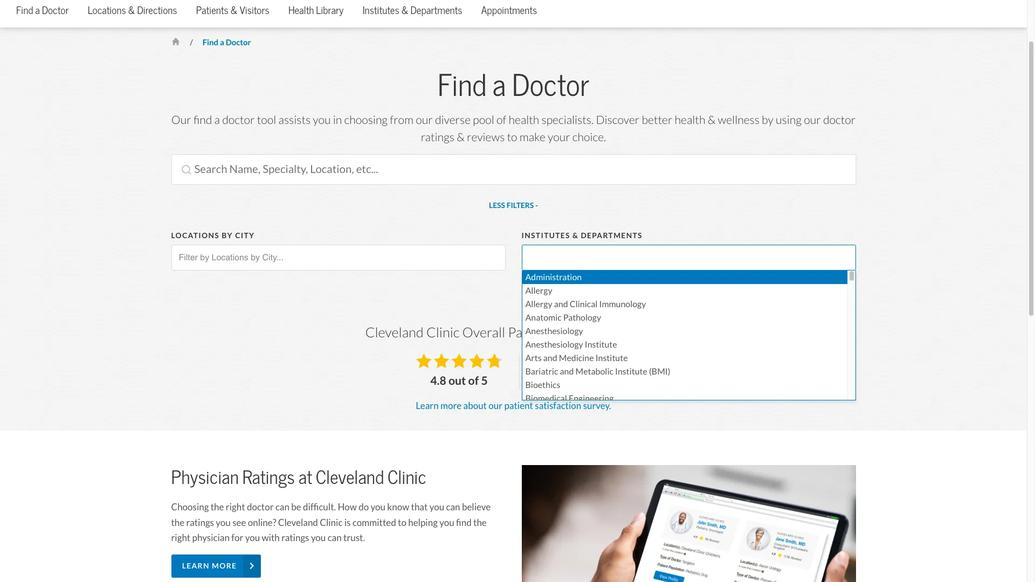 Task type: locate. For each thing, give the bounding box(es) containing it.
find a doctor link
[[16, 0, 69, 28], [203, 37, 251, 48]]

0 horizontal spatial health
[[509, 113, 540, 127]]

you left see
[[216, 517, 231, 529]]

0 horizontal spatial doctor
[[42, 4, 69, 16]]

0 vertical spatial by
[[762, 113, 774, 127]]

and up bariatric
[[544, 353, 557, 363]]

0 vertical spatial find a doctor
[[16, 4, 69, 16]]

doctor for find a doctor
[[222, 113, 255, 127]]

1 vertical spatial ratings
[[186, 517, 214, 529]]

find
[[16, 4, 33, 16], [203, 37, 218, 48], [438, 67, 487, 104]]

patient
[[508, 324, 550, 341]]

0 vertical spatial departments
[[411, 4, 462, 16]]

ratings right with
[[282, 532, 309, 544]]

812,063 reviews
[[539, 350, 611, 388]]

&
[[128, 4, 135, 16], [231, 4, 238, 16], [401, 4, 409, 16], [708, 113, 716, 127], [457, 130, 465, 144], [573, 231, 579, 241]]

filters link
[[489, 198, 538, 215]]

you left in
[[313, 113, 331, 127]]

of left 5 on the left bottom of the page
[[468, 374, 479, 388]]

our right about
[[489, 400, 503, 412]]

in
[[333, 113, 342, 127]]

1 vertical spatial clinic
[[388, 467, 426, 489]]

1 horizontal spatial health
[[675, 113, 706, 127]]

1 horizontal spatial doctor
[[226, 37, 251, 48]]

physician ratings at cleveland clinic
[[171, 467, 426, 489]]

0 vertical spatial locations
[[88, 4, 126, 16]]

1 health from the left
[[509, 113, 540, 127]]

clinic inside choosing the right doctor can be difficult. how do you know that you can believe the ratings you see online? cleveland clinic is committed to helping you find the right physician for you with ratings you can trust.
[[320, 517, 343, 529]]

1 vertical spatial institute
[[596, 353, 628, 363]]

the down the choosing on the left of page
[[171, 517, 185, 529]]

anesthesiology
[[526, 326, 583, 336], [526, 339, 583, 350]]

find down believe
[[456, 517, 472, 529]]

0 vertical spatial find a doctor link
[[16, 0, 69, 28]]

1 vertical spatial to
[[398, 517, 407, 529]]

anesthesiology up arts at the bottom of the page
[[526, 339, 583, 350]]

0 horizontal spatial by
[[222, 231, 233, 241]]

of
[[497, 113, 507, 127], [468, 374, 479, 388]]

doctor inside choosing the right doctor can be difficult. how do you know that you can believe the ratings you see online? cleveland clinic is committed to helping you find the right physician for you with ratings you can trust.
[[247, 501, 274, 513]]

1 horizontal spatial of
[[497, 113, 507, 127]]

can left trust.
[[328, 532, 342, 544]]

2 vertical spatial find a doctor
[[438, 67, 590, 104]]

institutes right library
[[363, 4, 399, 16]]

1 horizontal spatial institutes & departments
[[522, 231, 643, 241]]

0 horizontal spatial find a doctor link
[[16, 0, 69, 28]]

locations left city
[[171, 231, 220, 241]]

health
[[288, 4, 314, 16]]

discover
[[596, 113, 640, 127]]

1 vertical spatial departments
[[581, 231, 643, 241]]

at
[[299, 467, 312, 489]]

locations left directions
[[88, 4, 126, 16]]

2 vertical spatial doctor
[[512, 67, 590, 104]]

to left make
[[507, 130, 518, 144]]

institute
[[585, 339, 617, 350], [596, 353, 628, 363], [615, 366, 648, 377]]

health right better
[[675, 113, 706, 127]]

doctor left 'tool'
[[222, 113, 255, 127]]

to inside our find a doctor tool assists you in choosing from our diverse pool of health specialists. discover better health & wellness by using our doctor ratings & reviews to make your choice.
[[507, 130, 518, 144]]

0 horizontal spatial locations
[[88, 4, 126, 16]]

0 vertical spatial institutes & departments
[[363, 4, 462, 16]]

1 horizontal spatial institutes
[[522, 231, 571, 241]]

1 vertical spatial right
[[171, 532, 190, 544]]

to down know
[[398, 517, 407, 529]]

allergy up anatomic
[[526, 299, 553, 310]]

1 vertical spatial find
[[456, 517, 472, 529]]

anesthesiology down anatomic
[[526, 326, 583, 336]]

right left physician
[[171, 532, 190, 544]]

1 vertical spatial find a doctor
[[203, 37, 251, 48]]

1 horizontal spatial find a doctor link
[[203, 37, 251, 48]]

can left believe
[[446, 501, 460, 513]]

0 vertical spatial institutes
[[363, 4, 399, 16]]

clinic up 'star rating icons' on the bottom of the page
[[427, 324, 460, 341]]

doctor right 'using' at the right
[[823, 113, 856, 127]]

find inside choosing the right doctor can be difficult. how do you know that you can believe the ratings you see online? cleveland clinic is committed to helping you find the right physician for you with ratings you can trust.
[[456, 517, 472, 529]]

learn
[[416, 400, 439, 412]]

1 horizontal spatial to
[[507, 130, 518, 144]]

assists
[[279, 113, 311, 127]]

2 vertical spatial clinic
[[320, 517, 343, 529]]

0 horizontal spatial find
[[16, 4, 33, 16]]

0 vertical spatial anesthesiology
[[526, 326, 583, 336]]

1 vertical spatial doctor
[[226, 37, 251, 48]]

diverse
[[435, 113, 471, 127]]

0 horizontal spatial our
[[416, 113, 433, 127]]

ratings down the choosing on the left of page
[[186, 517, 214, 529]]

you
[[313, 113, 331, 127], [371, 501, 386, 513], [430, 501, 444, 513], [216, 517, 231, 529], [440, 517, 454, 529], [245, 532, 260, 544], [311, 532, 326, 544]]

ratings
[[421, 130, 455, 144], [186, 517, 214, 529], [282, 532, 309, 544]]

1 horizontal spatial right
[[226, 501, 245, 513]]

city
[[235, 231, 255, 241]]

1 vertical spatial by
[[222, 231, 233, 241]]

see
[[233, 517, 246, 529]]

2 health from the left
[[675, 113, 706, 127]]

choosing
[[344, 113, 388, 127]]

doctor
[[222, 113, 255, 127], [823, 113, 856, 127], [247, 501, 274, 513]]

wellness
[[718, 113, 760, 127]]

doctor
[[42, 4, 69, 16], [226, 37, 251, 48], [512, 67, 590, 104]]

satisfaction
[[535, 400, 582, 412]]

that
[[411, 501, 428, 513]]

1 vertical spatial and
[[544, 353, 557, 363]]

1 horizontal spatial find
[[203, 37, 218, 48]]

1 horizontal spatial departments
[[581, 231, 643, 241]]

0 horizontal spatial find a doctor
[[16, 4, 69, 16]]

0 horizontal spatial institutes
[[363, 4, 399, 16]]

the right the choosing on the left of page
[[211, 501, 224, 513]]

engineering
[[569, 393, 614, 404]]

1 horizontal spatial by
[[762, 113, 774, 127]]

1 vertical spatial institutes & departments
[[522, 231, 643, 241]]

how
[[338, 501, 357, 513]]

1 horizontal spatial locations
[[171, 231, 220, 241]]

0 vertical spatial and
[[554, 299, 568, 310]]

2 horizontal spatial find a doctor
[[438, 67, 590, 104]]

learn more link
[[171, 555, 261, 578]]

biomedical
[[526, 393, 567, 404]]

None text field
[[174, 246, 502, 270], [525, 246, 615, 270], [174, 246, 502, 270], [525, 246, 615, 270]]

allergy
[[526, 285, 553, 296], [526, 299, 553, 310]]

library
[[316, 4, 344, 16]]

the
[[211, 501, 224, 513], [171, 517, 185, 529], [474, 517, 487, 529]]

of inside our find a doctor tool assists you in choosing from our diverse pool of health specialists. discover better health & wellness by using our doctor ratings & reviews to make your choice.
[[497, 113, 507, 127]]

from
[[390, 113, 414, 127]]

0 horizontal spatial of
[[468, 374, 479, 388]]

0 horizontal spatial right
[[171, 532, 190, 544]]

cleveland
[[365, 324, 424, 341], [316, 467, 384, 489], [278, 517, 318, 529]]

a inside our find a doctor tool assists you in choosing from our diverse pool of health specialists. discover better health & wellness by using our doctor ratings & reviews to make your choice.
[[214, 113, 220, 127]]

find right "our"
[[194, 113, 212, 127]]

2 horizontal spatial can
[[446, 501, 460, 513]]

better
[[642, 113, 673, 127]]

2 anesthesiology from the top
[[526, 339, 583, 350]]

doctor up online?
[[247, 501, 274, 513]]

more
[[441, 400, 462, 412]]

locations
[[88, 4, 126, 16], [171, 231, 220, 241]]

1 vertical spatial locations
[[171, 231, 220, 241]]

institutes & departments
[[363, 4, 462, 16], [522, 231, 643, 241]]

you right for
[[245, 532, 260, 544]]

online?
[[248, 517, 276, 529]]

can left be
[[276, 501, 290, 513]]

0 vertical spatial of
[[497, 113, 507, 127]]

and
[[554, 299, 568, 310], [544, 353, 557, 363], [560, 366, 574, 377]]

health
[[509, 113, 540, 127], [675, 113, 706, 127]]

0 vertical spatial to
[[507, 130, 518, 144]]

2 horizontal spatial ratings
[[421, 130, 455, 144]]

pool
[[473, 113, 494, 127]]

health library
[[288, 4, 344, 16]]

& inside institutes & departments link
[[401, 4, 409, 16]]

the down believe
[[474, 517, 487, 529]]

locations by city
[[171, 231, 255, 241]]

1 vertical spatial find
[[203, 37, 218, 48]]

by left city
[[222, 231, 233, 241]]

1 vertical spatial cleveland
[[316, 467, 384, 489]]

institutes
[[363, 4, 399, 16], [522, 231, 571, 241]]

ratings down diverse
[[421, 130, 455, 144]]

medicine
[[559, 353, 594, 363]]

clinic up know
[[388, 467, 426, 489]]

2 vertical spatial find
[[438, 67, 487, 104]]

and up anatomic
[[554, 299, 568, 310]]

specialists.
[[542, 113, 594, 127]]

0 vertical spatial ratings
[[421, 130, 455, 144]]

you down difficult.
[[311, 532, 326, 544]]

immunology
[[599, 299, 646, 310]]

by left 'using' at the right
[[762, 113, 774, 127]]

by
[[762, 113, 774, 127], [222, 231, 233, 241]]

2 vertical spatial cleveland
[[278, 517, 318, 529]]

0 vertical spatial clinic
[[427, 324, 460, 341]]

our
[[416, 113, 433, 127], [804, 113, 821, 127], [489, 400, 503, 412]]

0 vertical spatial find
[[194, 113, 212, 127]]

you right helping
[[440, 517, 454, 529]]

0 horizontal spatial to
[[398, 517, 407, 529]]

2 horizontal spatial doctor
[[512, 67, 590, 104]]

administration
[[526, 272, 582, 283]]

right up see
[[226, 501, 245, 513]]

clinic left the is
[[320, 517, 343, 529]]

reviews
[[554, 374, 597, 388]]

bariatric
[[526, 366, 558, 377]]

our right 'using' at the right
[[804, 113, 821, 127]]

0 vertical spatial right
[[226, 501, 245, 513]]

1 horizontal spatial can
[[328, 532, 342, 544]]

health up make
[[509, 113, 540, 127]]

1 horizontal spatial find
[[456, 517, 472, 529]]

choice.
[[573, 130, 606, 144]]

of right pool
[[497, 113, 507, 127]]

person holding tablet looking at cleveland clinic doctor profiles image
[[522, 465, 856, 582]]

1 vertical spatial anesthesiology
[[526, 339, 583, 350]]

2 vertical spatial ratings
[[282, 532, 309, 544]]

and down medicine
[[560, 366, 574, 377]]

0 horizontal spatial find
[[194, 113, 212, 127]]

1 vertical spatial allergy
[[526, 299, 553, 310]]

to inside choosing the right doctor can be difficult. how do you know that you can believe the ratings you see online? cleveland clinic is committed to helping you find the right physician for you with ratings you can trust.
[[398, 517, 407, 529]]

(bmi)
[[649, 366, 671, 377]]

a
[[35, 4, 40, 16], [220, 37, 224, 48], [493, 67, 506, 104], [214, 113, 220, 127]]

helping
[[408, 517, 438, 529]]

our right from
[[416, 113, 433, 127]]

0 vertical spatial allergy
[[526, 285, 553, 296]]

institutes down 'filters'
[[522, 231, 571, 241]]

doctor for physician ratings at cleveland clinic
[[247, 501, 274, 513]]

allergy down administration
[[526, 285, 553, 296]]

1 vertical spatial institutes
[[522, 231, 571, 241]]



Task type: describe. For each thing, give the bounding box(es) containing it.
0 horizontal spatial the
[[171, 517, 185, 529]]

choosing the right doctor can be difficult. how do you know that you can believe the ratings you see online? cleveland clinic is committed to helping you find the right physician for you with ratings you can trust.
[[171, 501, 491, 544]]

satisfaction
[[553, 324, 621, 341]]

2 allergy from the top
[[526, 299, 553, 310]]

1 anesthesiology from the top
[[526, 326, 583, 336]]

arts
[[526, 353, 542, 363]]

metabolic
[[576, 366, 614, 377]]

locations for locations & directions
[[88, 4, 126, 16]]

trust.
[[344, 532, 365, 544]]

is
[[344, 517, 351, 529]]

2 vertical spatial institute
[[615, 366, 648, 377]]

you inside our find a doctor tool assists you in choosing from our diverse pool of health specialists. discover better health & wellness by using our doctor ratings & reviews to make your choice.
[[313, 113, 331, 127]]

locations for locations by city
[[171, 231, 220, 241]]

0 horizontal spatial can
[[276, 501, 290, 513]]

ratings inside our find a doctor tool assists you in choosing from our diverse pool of health specialists. discover better health & wellness by using our doctor ratings & reviews to make your choice.
[[421, 130, 455, 144]]

find inside our find a doctor tool assists you in choosing from our diverse pool of health specialists. discover better health & wellness by using our doctor ratings & reviews to make your choice.
[[194, 113, 212, 127]]

0 vertical spatial institute
[[585, 339, 617, 350]]

clinical
[[570, 299, 598, 310]]

patients
[[196, 4, 229, 16]]

0 horizontal spatial ratings
[[186, 517, 214, 529]]

your
[[548, 130, 570, 144]]

health library link
[[288, 0, 344, 28]]

tool
[[257, 113, 276, 127]]

reviews
[[467, 130, 505, 144]]

institutes & departments link
[[363, 0, 462, 28]]

visitors
[[240, 4, 269, 16]]

2 horizontal spatial the
[[474, 517, 487, 529]]

patients & visitors
[[196, 4, 269, 16]]

1 horizontal spatial ratings
[[282, 532, 309, 544]]

1 allergy from the top
[[526, 285, 553, 296]]

learn more about our patient satisfaction survey. link
[[416, 400, 611, 412]]

difficult.
[[303, 501, 336, 513]]

0 horizontal spatial institutes & departments
[[363, 4, 462, 16]]

2 vertical spatial and
[[560, 366, 574, 377]]

you right that
[[430, 501, 444, 513]]

survey.
[[583, 400, 611, 412]]

812,063
[[539, 350, 611, 375]]

2 horizontal spatial find
[[438, 67, 487, 104]]

filters
[[507, 201, 534, 211]]

more
[[212, 561, 237, 571]]

physician
[[192, 532, 230, 544]]

overall
[[462, 324, 505, 341]]

be
[[291, 501, 301, 513]]

our find a doctor tool assists you in choosing from our diverse pool of health specialists. discover better health & wellness by using our doctor ratings & reviews to make your choice.
[[171, 113, 856, 144]]

learn more
[[182, 561, 237, 571]]

patients & visitors link
[[196, 0, 269, 28]]

locations & directions link
[[88, 0, 177, 28]]

cleveland inside choosing the right doctor can be difficult. how do you know that you can believe the ratings you see online? cleveland clinic is committed to helping you find the right physician for you with ratings you can trust.
[[278, 517, 318, 529]]

cleveland clinic overall patient satisfaction rating
[[365, 324, 662, 341]]

& inside locations & directions link
[[128, 4, 135, 16]]

ratings
[[242, 467, 295, 489]]

you right do
[[371, 501, 386, 513]]

bioethics
[[526, 380, 561, 390]]

1 horizontal spatial our
[[489, 400, 503, 412]]

know
[[387, 501, 409, 513]]

Search Name, Specialty, Location, etc... search field
[[171, 154, 856, 185]]

out
[[449, 374, 466, 388]]

physician
[[171, 467, 239, 489]]

0 vertical spatial cleveland
[[365, 324, 424, 341]]

make
[[520, 130, 546, 144]]

administration allergy allergy and clinical immunology anatomic pathology anesthesiology anesthesiology institute arts and medicine institute bariatric and metabolic institute (bmi) bioethics biomedical engineering
[[526, 272, 671, 404]]

directions
[[137, 4, 177, 16]]

choosing
[[171, 501, 209, 513]]

for
[[232, 532, 243, 544]]

star rating icons image
[[416, 354, 499, 369]]

0 vertical spatial doctor
[[42, 4, 69, 16]]

appointments link
[[481, 0, 537, 28]]

believe
[[462, 501, 491, 513]]

1 horizontal spatial the
[[211, 501, 224, 513]]

pathology
[[563, 312, 601, 323]]

0 vertical spatial find
[[16, 4, 33, 16]]

& inside patients & visitors link
[[231, 4, 238, 16]]

patient
[[505, 400, 533, 412]]

about
[[464, 400, 487, 412]]

4.8
[[431, 374, 446, 388]]

4.8 out of 5
[[431, 374, 488, 388]]

appointments
[[481, 4, 537, 16]]

learn more about our patient satisfaction survey.
[[416, 400, 611, 412]]

with
[[262, 532, 280, 544]]

2 horizontal spatial our
[[804, 113, 821, 127]]

learn
[[182, 561, 210, 571]]

1 horizontal spatial find a doctor
[[203, 37, 251, 48]]

do
[[359, 501, 369, 513]]

1 vertical spatial find a doctor link
[[203, 37, 251, 48]]

1 vertical spatial of
[[468, 374, 479, 388]]

committed
[[353, 517, 396, 529]]

/
[[190, 37, 193, 48]]

anatomic
[[526, 312, 562, 323]]

5
[[481, 374, 488, 388]]

by inside our find a doctor tool assists you in choosing from our diverse pool of health specialists. discover better health & wellness by using our doctor ratings & reviews to make your choice.
[[762, 113, 774, 127]]

using
[[776, 113, 802, 127]]

0 horizontal spatial departments
[[411, 4, 462, 16]]

rating
[[624, 324, 662, 341]]

locations & directions
[[88, 4, 177, 16]]

our
[[171, 113, 191, 127]]



Task type: vqa. For each thing, say whether or not it's contained in the screenshot.
'ratings' within the Our find a doctor tool assists you in choosing from our diverse pool of health specialists. Discover better health & wellness by using our doctor ratings & reviews to make your choice.
yes



